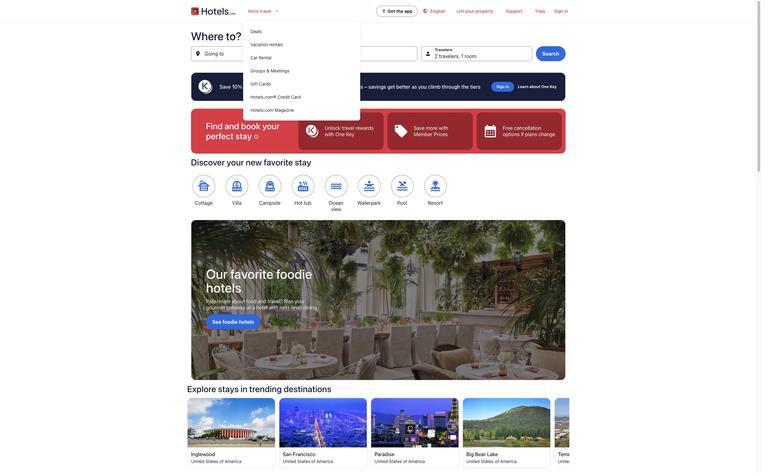 Task type: vqa. For each thing, say whether or not it's contained in the screenshot.
the Pool for Boulder
no



Task type: locate. For each thing, give the bounding box(es) containing it.
perfect
[[206, 131, 234, 141]]

food
[[246, 299, 256, 304]]

5 states from the left
[[573, 459, 585, 464]]

sign in for sign in link
[[496, 84, 509, 89]]

one right the learn
[[541, 84, 549, 89]]

1 america from the left
[[225, 459, 241, 464]]

america inside 'big bear lake united states of america'
[[500, 459, 517, 464]]

0 horizontal spatial member
[[328, 84, 347, 90]]

the
[[396, 8, 403, 14], [461, 84, 469, 90]]

2 travelers, 1 room button
[[421, 46, 532, 61]]

states inside inglewood united states of america
[[205, 459, 218, 464]]

of inside san francisco united states of america
[[311, 459, 315, 464]]

1 vertical spatial and
[[258, 299, 266, 304]]

sign in right trips
[[554, 8, 568, 14]]

your left the "new"
[[227, 157, 244, 167]]

united down "inglewood"
[[191, 459, 204, 464]]

and right find
[[225, 121, 239, 131]]

0 vertical spatial member
[[328, 84, 347, 90]]

america inside san francisco united states of america
[[316, 459, 333, 464]]

1 horizontal spatial one
[[541, 84, 549, 89]]

1 horizontal spatial key
[[550, 84, 557, 89]]

sign left the learn
[[496, 84, 505, 89]]

trips link
[[529, 5, 552, 17]]

member
[[328, 84, 347, 90], [414, 131, 432, 137]]

travel inside unlock travel rewards with one key
[[342, 125, 354, 131]]

pool button
[[389, 175, 415, 206]]

of inside inglewood united states of america
[[219, 459, 224, 464]]

of inside paradise united states of america
[[403, 459, 407, 464]]

hotels inside our favorite foodie hotels passionate about food and travel? plan your gourmet getaway at a hotel with next-level dining.
[[206, 280, 241, 295]]

our favorite foodie hotels main content
[[0, 22, 757, 473]]

1 horizontal spatial prices
[[434, 131, 448, 137]]

2 america from the left
[[316, 459, 333, 464]]

0 horizontal spatial save
[[220, 84, 231, 90]]

1 vertical spatial hotels
[[206, 280, 241, 295]]

and up hotel
[[258, 299, 266, 304]]

0 horizontal spatial travel
[[260, 8, 271, 14]]

1 horizontal spatial foodie
[[276, 266, 312, 282]]

united down 'san'
[[283, 459, 296, 464]]

0 vertical spatial travel
[[260, 8, 271, 14]]

0 vertical spatial about
[[530, 84, 540, 89]]

in inside dropdown button
[[564, 8, 568, 14]]

paradise united states of america
[[375, 451, 425, 464]]

2 horizontal spatial in
[[564, 8, 568, 14]]

deals
[[251, 29, 262, 34]]

4 united from the left
[[466, 459, 480, 464]]

states down temecula
[[573, 459, 585, 464]]

america for inglewood
[[225, 459, 241, 464]]

tub
[[304, 200, 312, 206]]

with
[[317, 84, 327, 90], [439, 125, 448, 131], [325, 131, 334, 137], [269, 305, 278, 310]]

states down francisco
[[297, 459, 310, 464]]

of inside temecula united states of america
[[587, 459, 591, 464]]

stay
[[235, 131, 252, 141], [295, 157, 311, 167]]

2 united from the left
[[283, 459, 296, 464]]

of for inglewood
[[219, 459, 224, 464]]

0 vertical spatial sign
[[554, 8, 563, 14]]

pool
[[397, 200, 407, 206]]

stay inside find and book your perfect stay
[[235, 131, 252, 141]]

states inside san francisco united states of america
[[297, 459, 310, 464]]

with inside unlock travel rewards with one key
[[325, 131, 334, 137]]

sign inside dropdown button
[[554, 8, 563, 14]]

list
[[457, 8, 464, 14]]

0 vertical spatial more
[[250, 84, 262, 90]]

of inside 'big bear lake united states of america'
[[495, 459, 499, 464]]

hotels
[[302, 84, 316, 90], [206, 280, 241, 295], [239, 319, 254, 325]]

plans
[[525, 131, 537, 137]]

0 horizontal spatial foodie
[[222, 319, 238, 325]]

1 horizontal spatial sign in
[[554, 8, 568, 14]]

learn
[[518, 84, 529, 89]]

united down temecula
[[558, 459, 571, 464]]

and
[[225, 121, 239, 131], [258, 299, 266, 304]]

sign in left the learn
[[496, 84, 509, 89]]

states inside 'big bear lake united states of america'
[[481, 459, 494, 464]]

favorite up food
[[230, 266, 273, 282]]

1 vertical spatial save
[[414, 125, 425, 131]]

and inside find and book your perfect stay
[[225, 121, 239, 131]]

travel right more
[[260, 8, 271, 14]]

0 horizontal spatial about
[[232, 299, 245, 304]]

travel inside dropdown button
[[260, 8, 271, 14]]

free
[[503, 125, 513, 131]]

in left the learn
[[506, 84, 509, 89]]

0 vertical spatial in
[[564, 8, 568, 14]]

0 horizontal spatial more
[[250, 84, 262, 90]]

1 vertical spatial member
[[414, 131, 432, 137]]

car rental
[[251, 55, 272, 60]]

cards
[[259, 81, 271, 86]]

2 vertical spatial hotels
[[239, 319, 254, 325]]

5 united from the left
[[558, 459, 571, 464]]

united down paradise
[[375, 459, 388, 464]]

dine under a verdant mosaic of plant life in the city. image
[[191, 220, 566, 380]]

foodie up plan
[[276, 266, 312, 282]]

the left tiers
[[461, 84, 469, 90]]

1 horizontal spatial member
[[414, 131, 432, 137]]

states down "lake"
[[481, 459, 494, 464]]

sign in inside sign in dropdown button
[[554, 8, 568, 14]]

1 vertical spatial the
[[461, 84, 469, 90]]

hotels up passionate
[[206, 280, 241, 295]]

foodie inside our favorite foodie hotels passionate about food and travel? plan your gourmet getaway at a hotel with next-level dining.
[[276, 266, 312, 282]]

sign in for sign in dropdown button
[[554, 8, 568, 14]]

hotels.com® credit card link
[[243, 91, 360, 104]]

in for sign in dropdown button
[[564, 8, 568, 14]]

states inside paradise united states of america
[[389, 459, 402, 464]]

0 horizontal spatial key
[[346, 131, 354, 137]]

hotel
[[256, 305, 267, 310]]

of
[[219, 459, 224, 464], [311, 459, 315, 464], [403, 459, 407, 464], [495, 459, 499, 464], [587, 459, 591, 464]]

your down hotels.com magazine
[[262, 121, 280, 131]]

1 horizontal spatial travel
[[342, 125, 354, 131]]

america inside inglewood united states of america
[[225, 459, 241, 464]]

0 vertical spatial and
[[225, 121, 239, 131]]

next-
[[280, 305, 291, 310]]

united down big
[[466, 459, 480, 464]]

3 states from the left
[[389, 459, 402, 464]]

united inside san francisco united states of america
[[283, 459, 296, 464]]

save for save more with member prices
[[414, 125, 425, 131]]

0 horizontal spatial prices
[[349, 84, 363, 90]]

states for paradise
[[389, 459, 402, 464]]

xsmall image
[[254, 134, 259, 139]]

the right get
[[396, 8, 403, 14]]

0 horizontal spatial stay
[[235, 131, 252, 141]]

of for paradise
[[403, 459, 407, 464]]

in right trips
[[564, 8, 568, 14]]

save inside save more with member prices
[[414, 125, 425, 131]]

america
[[225, 459, 241, 464], [316, 459, 333, 464], [408, 459, 425, 464], [500, 459, 517, 464], [592, 459, 608, 464]]

america inside temecula united states of america
[[592, 459, 608, 464]]

1 states from the left
[[205, 459, 218, 464]]

sign inside our favorite foodie hotels main content
[[496, 84, 505, 89]]

0 vertical spatial stay
[[235, 131, 252, 141]]

sign right trips
[[554, 8, 563, 14]]

1 horizontal spatial about
[[530, 84, 540, 89]]

2 of from the left
[[311, 459, 315, 464]]

united for temecula
[[558, 459, 571, 464]]

4 states from the left
[[481, 459, 494, 464]]

one down 'unlock'
[[335, 131, 345, 137]]

get the app link
[[376, 6, 418, 17]]

sign in
[[554, 8, 568, 14], [496, 84, 509, 89]]

states down "inglewood"
[[205, 459, 218, 464]]

3 united from the left
[[375, 459, 388, 464]]

if
[[521, 131, 524, 137]]

1 vertical spatial sign in
[[496, 84, 509, 89]]

0 horizontal spatial sign in
[[496, 84, 509, 89]]

view
[[331, 206, 341, 212]]

villa button
[[224, 175, 250, 206]]

1 vertical spatial more
[[426, 125, 437, 131]]

magazine
[[275, 107, 294, 113]]

travel?
[[267, 299, 282, 304]]

united inside inglewood united states of america
[[191, 459, 204, 464]]

travel right 'unlock'
[[342, 125, 354, 131]]

gift cards
[[251, 81, 271, 86]]

1 vertical spatial sign
[[496, 84, 505, 89]]

cottage button
[[191, 175, 217, 206]]

0 vertical spatial hotels
[[302, 84, 316, 90]]

or
[[244, 84, 248, 90]]

with inside our favorite foodie hotels passionate about food and travel? plan your gourmet getaway at a hotel with next-level dining.
[[269, 305, 278, 310]]

0 vertical spatial one
[[541, 84, 549, 89]]

gift
[[251, 81, 258, 86]]

0 vertical spatial key
[[550, 84, 557, 89]]

1 horizontal spatial in
[[506, 84, 509, 89]]

1 united from the left
[[191, 459, 204, 464]]

in right stays
[[241, 384, 248, 394]]

see foodie hotels link
[[206, 314, 260, 329]]

1 horizontal spatial sign
[[554, 8, 563, 14]]

sign in link
[[491, 82, 514, 92]]

1 horizontal spatial and
[[258, 299, 266, 304]]

united
[[191, 459, 204, 464], [283, 459, 296, 464], [375, 459, 388, 464], [466, 459, 480, 464], [558, 459, 571, 464]]

1 vertical spatial key
[[346, 131, 354, 137]]

5 of from the left
[[587, 459, 591, 464]]

stay up hot tub button
[[295, 157, 311, 167]]

5 america from the left
[[592, 459, 608, 464]]

your up level
[[295, 299, 305, 304]]

hotels logo image
[[191, 6, 236, 16]]

4 america from the left
[[500, 459, 517, 464]]

favorite
[[264, 157, 293, 167], [230, 266, 273, 282]]

hotels up hotels.com® credit card link on the left top
[[302, 84, 316, 90]]

villa
[[232, 200, 242, 206]]

united inside temecula united states of america
[[558, 459, 571, 464]]

4 of from the left
[[495, 459, 499, 464]]

your right the list
[[465, 8, 474, 14]]

destinations
[[284, 384, 331, 394]]

meetings
[[271, 68, 289, 73]]

waterpark button
[[356, 175, 382, 206]]

1 vertical spatial foodie
[[222, 319, 238, 325]]

states down paradise
[[389, 459, 402, 464]]

groups
[[251, 68, 265, 73]]

states inside temecula united states of america
[[573, 459, 585, 464]]

the inside our favorite foodie hotels main content
[[461, 84, 469, 90]]

english button
[[418, 5, 450, 17]]

at
[[247, 305, 251, 310]]

foodie right the see at the left bottom of page
[[222, 319, 238, 325]]

1 of from the left
[[219, 459, 224, 464]]

0 horizontal spatial in
[[241, 384, 248, 394]]

favorite right the "new"
[[264, 157, 293, 167]]

cottage
[[195, 200, 213, 206]]

united inside paradise united states of america
[[375, 459, 388, 464]]

0 vertical spatial sign in
[[554, 8, 568, 14]]

0 horizontal spatial sign
[[496, 84, 505, 89]]

1 horizontal spatial save
[[414, 125, 425, 131]]

1 vertical spatial about
[[232, 299, 245, 304]]

2 out of 3 element
[[387, 112, 473, 150]]

get the app
[[388, 8, 413, 14]]

america inside paradise united states of america
[[408, 459, 425, 464]]

3 america from the left
[[408, 459, 425, 464]]

save
[[220, 84, 231, 90], [414, 125, 425, 131]]

1 out of 3 element
[[298, 112, 384, 150]]

foodie
[[276, 266, 312, 282], [222, 319, 238, 325]]

hotels.com® credit card
[[251, 94, 301, 100]]

0 vertical spatial save
[[220, 84, 231, 90]]

travel
[[260, 8, 271, 14], [342, 125, 354, 131]]

1 vertical spatial favorite
[[230, 266, 273, 282]]

cancellation
[[514, 125, 541, 131]]

about right the learn
[[530, 84, 540, 89]]

your inside find and book your perfect stay
[[262, 121, 280, 131]]

1 vertical spatial prices
[[434, 131, 448, 137]]

0 vertical spatial the
[[396, 8, 403, 14]]

1 vertical spatial stay
[[295, 157, 311, 167]]

hot
[[295, 200, 303, 206]]

ocean view
[[329, 200, 343, 212]]

more
[[250, 84, 262, 90], [426, 125, 437, 131]]

car rental link
[[243, 51, 360, 64]]

hotels down at
[[239, 319, 254, 325]]

3 of from the left
[[403, 459, 407, 464]]

sign in inside sign in link
[[496, 84, 509, 89]]

stay left xsmall image
[[235, 131, 252, 141]]

1 vertical spatial travel
[[342, 125, 354, 131]]

1 horizontal spatial more
[[426, 125, 437, 131]]

1 vertical spatial in
[[506, 84, 509, 89]]

credit
[[278, 94, 290, 100]]

0 vertical spatial foodie
[[276, 266, 312, 282]]

0 horizontal spatial one
[[335, 131, 345, 137]]

learn about one key link
[[517, 82, 558, 92]]

2 states from the left
[[297, 459, 310, 464]]

1 horizontal spatial the
[[461, 84, 469, 90]]

search button
[[536, 46, 566, 61]]

in for sign in link
[[506, 84, 509, 89]]

states for inglewood
[[205, 459, 218, 464]]

about up getaway
[[232, 299, 245, 304]]

1 vertical spatial one
[[335, 131, 345, 137]]

0 horizontal spatial and
[[225, 121, 239, 131]]



Task type: describe. For each thing, give the bounding box(es) containing it.
groups & meetings
[[251, 68, 289, 73]]

0 vertical spatial favorite
[[264, 157, 293, 167]]

save 10% or more on over 100,000 hotels with member prices – savings get better as you climb through the tiers
[[220, 84, 481, 90]]

campsite button
[[257, 175, 283, 206]]

where to?
[[191, 29, 242, 43]]

free cancellation options if plans change
[[503, 125, 555, 137]]

card
[[291, 94, 301, 100]]

hotels.com magazine link
[[243, 104, 360, 117]]

save for save 10% or more on over 100,000 hotels with member prices – savings get better as you climb through the tiers
[[220, 84, 231, 90]]

see foodie hotels
[[212, 319, 254, 325]]

of for temecula
[[587, 459, 591, 464]]

more inside save more with member prices
[[426, 125, 437, 131]]

vacation rentals
[[251, 42, 283, 47]]

discover your new favorite stay
[[191, 157, 311, 167]]

show previous card image
[[183, 429, 191, 437]]

favorite inside our favorite foodie hotels passionate about food and travel? plan your gourmet getaway at a hotel with next-level dining.
[[230, 266, 273, 282]]

sign for sign in dropdown button
[[554, 8, 563, 14]]

&
[[266, 68, 270, 73]]

temecula
[[558, 451, 580, 457]]

to?
[[226, 29, 242, 43]]

member inside save more with member prices
[[414, 131, 432, 137]]

support link
[[500, 5, 529, 17]]

save more with member prices
[[414, 125, 448, 137]]

your inside our favorite foodie hotels passionate about food and travel? plan your gourmet getaway at a hotel with next-level dining.
[[295, 299, 305, 304]]

3 out of 3 element
[[476, 112, 562, 150]]

2 vertical spatial in
[[241, 384, 248, 394]]

on
[[263, 84, 269, 90]]

inglewood united states of america
[[191, 451, 241, 464]]

america for temecula
[[592, 459, 608, 464]]

0 vertical spatial prices
[[349, 84, 363, 90]]

climb
[[428, 84, 441, 90]]

groups & meetings link
[[243, 64, 360, 77]]

temecula united states of america
[[558, 451, 608, 464]]

san
[[283, 451, 291, 457]]

1
[[461, 53, 464, 59]]

explore stays in trending destinations
[[187, 384, 331, 394]]

rewards
[[355, 125, 373, 131]]

getaway
[[226, 305, 245, 310]]

hotels.com
[[251, 107, 273, 113]]

small image
[[423, 8, 428, 13]]

show next card image
[[566, 429, 573, 437]]

foodie inside see foodie hotels 'link'
[[222, 319, 238, 325]]

inglewood
[[191, 451, 215, 457]]

explore
[[187, 384, 216, 394]]

2 travelers, 1 room
[[435, 53, 476, 59]]

with inside save more with member prices
[[439, 125, 448, 131]]

lake
[[487, 451, 498, 457]]

campsite
[[259, 200, 281, 206]]

one inside unlock travel rewards with one key
[[335, 131, 345, 137]]

sign in button
[[552, 5, 571, 17]]

learn about one key
[[518, 84, 557, 89]]

ocean
[[329, 200, 343, 206]]

book
[[241, 121, 261, 131]]

hot tub
[[295, 200, 312, 206]]

states for temecula
[[573, 459, 585, 464]]

through
[[442, 84, 460, 90]]

waterpark
[[357, 200, 381, 206]]

francisco
[[293, 451, 315, 457]]

dining.
[[303, 305, 318, 310]]

one inside learn about one key "link"
[[541, 84, 549, 89]]

paradise
[[375, 451, 395, 457]]

hotels.com magazine
[[251, 107, 294, 113]]

passionate
[[206, 299, 230, 304]]

ocean view button
[[323, 175, 349, 212]]

gift cards link
[[243, 77, 360, 91]]

resort
[[428, 200, 443, 206]]

plan
[[284, 299, 293, 304]]

prices inside save more with member prices
[[434, 131, 448, 137]]

trending
[[249, 384, 282, 394]]

over
[[270, 84, 280, 90]]

download the app button image
[[381, 9, 386, 14]]

travel for more
[[260, 8, 271, 14]]

deals link
[[243, 25, 360, 38]]

app
[[404, 8, 413, 14]]

sign for sign in link
[[496, 84, 505, 89]]

our
[[206, 266, 227, 282]]

search
[[542, 51, 559, 57]]

room
[[465, 53, 476, 59]]

a
[[252, 305, 255, 310]]

hot tub button
[[290, 175, 316, 206]]

vacation rentals link
[[243, 38, 360, 51]]

key inside unlock travel rewards with one key
[[346, 131, 354, 137]]

find
[[206, 121, 223, 131]]

united for inglewood
[[191, 459, 204, 464]]

1 horizontal spatial stay
[[295, 157, 311, 167]]

key inside learn about one key "link"
[[550, 84, 557, 89]]

hotels inside 'link'
[[239, 319, 254, 325]]

travel for unlock
[[342, 125, 354, 131]]

list your property
[[457, 8, 493, 14]]

tiers
[[470, 84, 481, 90]]

new
[[246, 157, 262, 167]]

2
[[435, 53, 438, 59]]

united for paradise
[[375, 459, 388, 464]]

get
[[387, 84, 395, 90]]

about inside "link"
[[530, 84, 540, 89]]

and inside our favorite foodie hotels passionate about food and travel? plan your gourmet getaway at a hotel with next-level dining.
[[258, 299, 266, 304]]

change
[[538, 131, 555, 137]]

america for paradise
[[408, 459, 425, 464]]

see
[[212, 319, 221, 325]]

english
[[430, 8, 445, 14]]

more
[[248, 8, 259, 14]]

san francisco united states of america
[[283, 451, 333, 464]]

discover
[[191, 157, 225, 167]]

rentals
[[269, 42, 283, 47]]

unlock travel rewards with one key
[[325, 125, 373, 137]]

gourmet
[[206, 305, 225, 310]]

big
[[466, 451, 474, 457]]

more travel
[[248, 8, 271, 14]]

0 horizontal spatial the
[[396, 8, 403, 14]]

options
[[503, 131, 520, 137]]

vacation
[[251, 42, 268, 47]]

united inside 'big bear lake united states of america'
[[466, 459, 480, 464]]

about inside our favorite foodie hotels passionate about food and travel? plan your gourmet getaway at a hotel with next-level dining.
[[232, 299, 245, 304]]

travelers,
[[439, 53, 460, 59]]

support
[[506, 8, 523, 14]]

stays
[[218, 384, 239, 394]]

list your property link
[[450, 5, 500, 17]]



